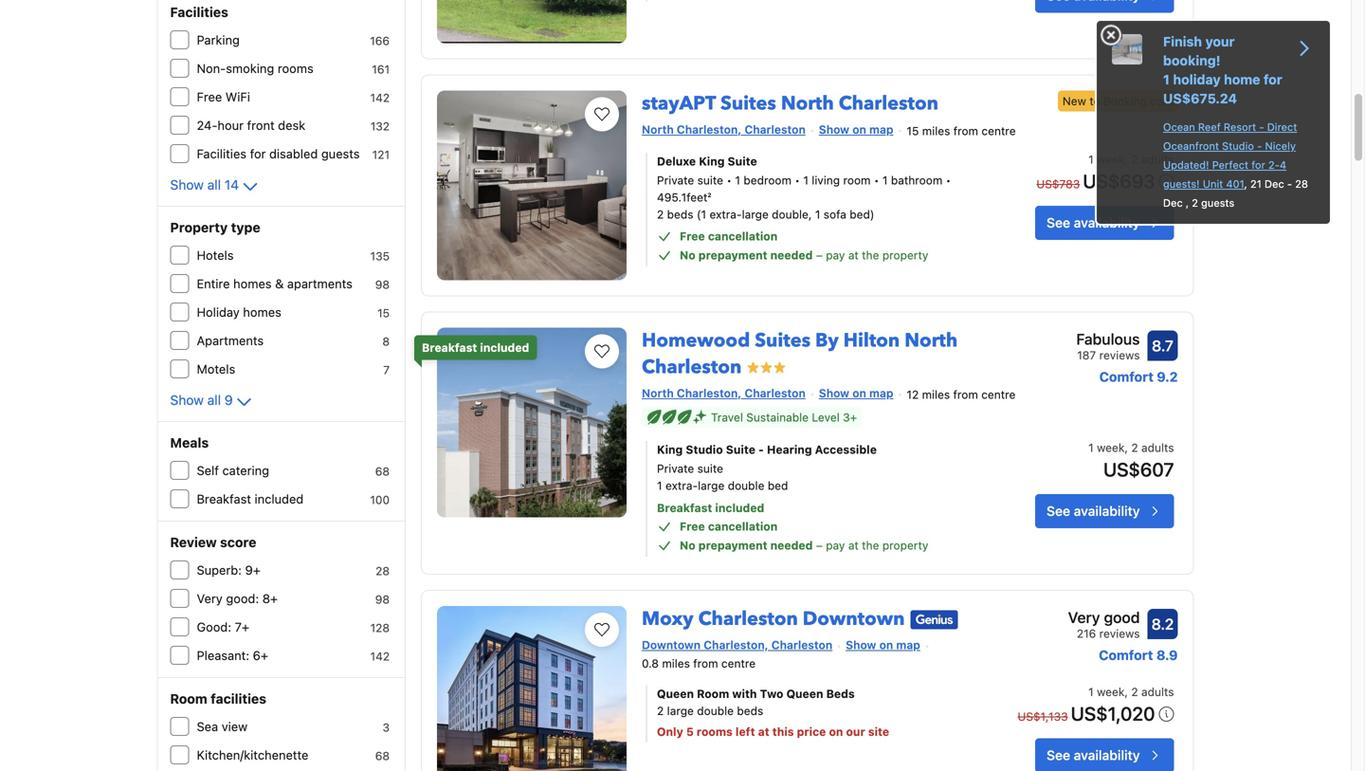 Task type: describe. For each thing, give the bounding box(es) containing it.
entire homes & apartments
[[197, 276, 353, 291]]

property
[[170, 220, 228, 235]]

7+
[[235, 620, 249, 634]]

see for homewood suites by hilton north charleston
[[1047, 503, 1071, 519]]

good:
[[226, 591, 259, 606]]

0 vertical spatial from
[[954, 124, 979, 138]]

kitchen/kitchenette
[[197, 748, 309, 762]]

breakfast inside 'private suite 1 extra-large double bed breakfast included'
[[657, 501, 713, 514]]

2 down "guests!"
[[1192, 197, 1199, 209]]

your
[[1206, 34, 1235, 49]]

, inside 1 week , 2 adults us$607
[[1125, 441, 1128, 454]]

15 for 15
[[378, 306, 390, 320]]

free wifi
[[197, 90, 250, 104]]

view
[[222, 719, 248, 734]]

98 for property type
[[375, 278, 390, 291]]

beds inside private suite • 1 bedroom • 1 living room • 1 bathroom • 495.1feet² 2 beds (1 extra-large double, 1 sofa bed)
[[667, 208, 694, 221]]

perfect
[[1213, 159, 1249, 171]]

, inside 21 dec - 28 dec  ,
[[1186, 197, 1189, 209]]

142 for pleasant: 6+
[[370, 650, 390, 663]]

1 horizontal spatial included
[[480, 341, 530, 354]]

beds
[[827, 687, 855, 700]]

double,
[[772, 208, 812, 221]]

two
[[760, 687, 784, 700]]

homes for holiday
[[243, 305, 282, 319]]

north charleston, charleston for king
[[642, 123, 806, 136]]

8.2
[[1152, 615, 1174, 633]]

superb:
[[197, 563, 242, 577]]

1 vertical spatial dec
[[1164, 197, 1183, 209]]

scored 8.2 element
[[1148, 609, 1178, 639]]

2 up us$1,020
[[1132, 685, 1139, 698]]

see for moxy charleston downtown
[[1047, 747, 1071, 763]]

deluxe
[[657, 155, 696, 168]]

1 horizontal spatial breakfast included
[[422, 341, 530, 354]]

21 dec - 28 dec  ,
[[1164, 178, 1309, 209]]

9+
[[245, 563, 261, 577]]

24-hour front desk
[[197, 118, 306, 132]]

68 for kitchen/kitchenette
[[375, 749, 390, 762]]

home
[[1224, 72, 1261, 87]]

site
[[868, 725, 890, 738]]

us$607
[[1104, 458, 1175, 480]]

0 vertical spatial downtown
[[803, 606, 905, 632]]

show all 14
[[170, 177, 239, 193]]

charleston inside homewood suites by hilton north charleston
[[642, 354, 742, 380]]

queen room with two queen beds 2 large double beds only 5 rooms left at this price on our site
[[657, 687, 890, 738]]

1 availability from the top
[[1074, 215, 1140, 230]]

unit
[[1203, 178, 1224, 190]]

centre for moxy charleston downtown
[[722, 657, 756, 670]]

2 up 'us$693'
[[1132, 153, 1139, 166]]

finish your booking! 1 holiday home for us$675.24
[[1164, 34, 1283, 106]]

north up deluxe king suite link
[[781, 91, 834, 117]]

4
[[1280, 159, 1287, 171]]

0 vertical spatial map
[[870, 123, 894, 136]]

stayapt suites north charleston image
[[437, 91, 627, 280]]

- inside king studio suite - hearing accessible link
[[759, 443, 764, 456]]

hilton
[[844, 328, 900, 354]]

new
[[1063, 95, 1087, 108]]

us$675.24
[[1164, 91, 1238, 106]]

2 queen from the left
[[787, 687, 824, 700]]

1 week , 2 adults for us$1,133
[[1089, 685, 1175, 698]]

travel
[[711, 411, 743, 424]]

hearing
[[767, 443, 812, 456]]

week for us$1,133
[[1097, 685, 1125, 698]]

8+
[[262, 591, 278, 606]]

motels
[[197, 362, 235, 376]]

updated!
[[1164, 159, 1210, 171]]

1 inside 1 week , 2 adults us$607
[[1089, 441, 1094, 454]]

0 horizontal spatial included
[[255, 492, 304, 506]]

all for 9
[[207, 392, 221, 408]]

wifi
[[226, 90, 250, 104]]

suites for homewood
[[755, 328, 811, 354]]

availability for moxy charleston downtown
[[1074, 747, 1140, 763]]

2 the from the top
[[862, 539, 880, 552]]

161
[[372, 63, 390, 76]]

moxy
[[642, 606, 694, 632]]

moxy charleston downtown
[[642, 606, 905, 632]]

3+
[[843, 411, 858, 424]]

adults for us$1,133
[[1142, 685, 1175, 698]]

0 vertical spatial guests
[[321, 147, 360, 161]]

ocean reef resort - direct oceanfront studio - nicely updated! perfect for 2-4 guests! unit 401 image
[[1112, 34, 1143, 64]]

&
[[275, 276, 284, 291]]

2 vertical spatial free
[[680, 520, 705, 533]]

studio inside the ocean reef resort - direct oceanfront studio - nicely updated! perfect for 2-4 guests! unit 401
[[1223, 140, 1255, 152]]

apartments
[[287, 276, 353, 291]]

catering
[[222, 463, 269, 477]]

2 – from the top
[[816, 539, 823, 552]]

non-smoking rooms
[[197, 61, 314, 75]]

facilities for facilities
[[170, 4, 228, 20]]

self catering
[[197, 463, 269, 477]]

charleston down stayapt suites north charleston
[[745, 123, 806, 136]]

miles for moxy charleston downtown
[[662, 657, 690, 670]]

0 horizontal spatial breakfast
[[197, 492, 251, 506]]

good:
[[197, 620, 231, 634]]

2 no prepayment needed – pay at the property from the top
[[680, 539, 929, 552]]

adults for us$783
[[1142, 153, 1175, 166]]

2 guests
[[1192, 197, 1235, 209]]

to
[[1090, 95, 1101, 108]]

24-
[[197, 118, 218, 132]]

private suite • 1 bedroom • 1 living room • 1 bathroom • 495.1feet² 2 beds (1 extra-large double, 1 sofa bed)
[[657, 174, 951, 221]]

0 horizontal spatial studio
[[686, 443, 723, 456]]

show left '9'
[[170, 392, 204, 408]]

1 vertical spatial breakfast included
[[197, 492, 304, 506]]

facilities
[[211, 691, 266, 707]]

suite for 1
[[698, 174, 724, 187]]

from for moxy charleston downtown
[[694, 657, 718, 670]]

private for private suite • 1 bedroom • 1 living room • 1 bathroom • 495.1feet² 2 beds (1 extra-large double, 1 sofa bed)
[[657, 174, 694, 187]]

for down the front
[[250, 147, 266, 161]]

1 horizontal spatial king
[[699, 155, 725, 168]]

private for private suite 1 extra-large double bed breakfast included
[[657, 462, 694, 475]]

reviews inside the very good 216 reviews
[[1100, 627, 1140, 640]]

comfort 8.9
[[1099, 647, 1178, 663]]

north down the homewood
[[642, 387, 674, 400]]

ocean
[[1164, 121, 1196, 133]]

stayapt
[[642, 91, 716, 117]]

2 cancellation from the top
[[708, 520, 778, 533]]

0 vertical spatial at
[[849, 248, 859, 262]]

15 for 15 miles from centre
[[907, 124, 919, 138]]

reef
[[1199, 121, 1221, 133]]

large inside private suite • 1 bedroom • 1 living room • 1 bathroom • 495.1feet² 2 beds (1 extra-large double, 1 sofa bed)
[[742, 208, 769, 221]]

21
[[1251, 178, 1262, 190]]

1 vertical spatial 28
[[376, 564, 390, 578]]

charleston up sustainable
[[745, 387, 806, 400]]

score
[[220, 534, 257, 550]]

parking
[[197, 33, 240, 47]]

show all 14 button
[[170, 175, 262, 198]]

homewood suites by hilton north charleston
[[642, 328, 958, 380]]

meals
[[170, 435, 209, 450]]

beds inside queen room with two queen beds 2 large double beds only 5 rooms left at this price on our site
[[737, 704, 764, 717]]

0 vertical spatial free
[[197, 90, 222, 104]]

adults inside 1 week , 2 adults us$607
[[1142, 441, 1175, 454]]

week for us$783
[[1097, 153, 1125, 166]]

self
[[197, 463, 219, 477]]

see availability link for homewood suites by hilton north charleston
[[1036, 494, 1175, 528]]

- left nicely
[[1258, 140, 1263, 152]]

disabled
[[269, 147, 318, 161]]

show up the property
[[170, 177, 204, 193]]

price
[[797, 725, 826, 738]]

large inside queen room with two queen beds 2 large double beds only 5 rooms left at this price on our site
[[667, 704, 694, 717]]

extra- inside 'private suite 1 extra-large double bed breakfast included'
[[666, 479, 698, 492]]

bathroom
[[891, 174, 943, 187]]

resort
[[1224, 121, 1257, 133]]

12 miles from centre
[[907, 388, 1016, 401]]

good: 7+
[[197, 620, 249, 634]]

availability for homewood suites by hilton north charleston
[[1074, 503, 1140, 519]]

included inside 'private suite 1 extra-large double bed breakfast included'
[[715, 501, 765, 514]]

guests!
[[1164, 178, 1200, 190]]

2 property from the top
[[883, 539, 929, 552]]

all for 14
[[207, 177, 221, 193]]

holiday
[[1174, 72, 1221, 87]]

, up us$1,020
[[1125, 685, 1128, 698]]

nicely
[[1266, 140, 1296, 152]]

fabulous 187 reviews
[[1077, 330, 1140, 362]]

- left direct
[[1260, 121, 1265, 133]]

suite for extra-
[[698, 462, 724, 475]]

2 inside 1 week , 2 adults us$607
[[1132, 441, 1139, 454]]

7
[[383, 363, 390, 376]]

1 week , 2 adults us$607
[[1089, 441, 1175, 480]]

living
[[812, 174, 840, 187]]

entire
[[197, 276, 230, 291]]

sea
[[197, 719, 218, 734]]



Task type: locate. For each thing, give the bounding box(es) containing it.
private inside 'private suite 1 extra-large double bed breakfast included'
[[657, 462, 694, 475]]

miles for homewood suites by hilton north charleston
[[922, 388, 950, 401]]

98 for review score
[[375, 593, 390, 606]]

2 suite from the top
[[698, 462, 724, 475]]

no prepayment needed – pay at the property down bed
[[680, 539, 929, 552]]

by
[[816, 328, 839, 354]]

on for king studio suite - hearing accessible
[[853, 387, 867, 400]]

room left with in the right bottom of the page
[[697, 687, 730, 700]]

1 north charleston, charleston from the top
[[642, 123, 806, 136]]

from
[[954, 124, 979, 138], [954, 388, 979, 401], [694, 657, 718, 670]]

1 vertical spatial suites
[[755, 328, 811, 354]]

2 see from the top
[[1047, 503, 1071, 519]]

charleston, for moxy
[[704, 638, 769, 652]]

map for by
[[870, 387, 894, 400]]

0 vertical spatial miles
[[923, 124, 951, 138]]

see availability down us$783 us$693
[[1047, 215, 1140, 230]]

availability down us$783 us$693
[[1074, 215, 1140, 230]]

1 horizontal spatial 15
[[907, 124, 919, 138]]

0 vertical spatial king
[[699, 155, 725, 168]]

1 98 from the top
[[375, 278, 390, 291]]

downtown down moxy
[[642, 638, 701, 652]]

1 horizontal spatial extra-
[[710, 208, 742, 221]]

0 vertical spatial 1 week , 2 adults
[[1089, 153, 1175, 166]]

deluxe king suite
[[657, 155, 758, 168]]

0 horizontal spatial dec
[[1164, 197, 1183, 209]]

room up sea
[[170, 691, 207, 707]]

2 horizontal spatial large
[[742, 208, 769, 221]]

0 vertical spatial see availability
[[1047, 215, 1140, 230]]

show on map for downtown
[[846, 638, 921, 652]]

1 see availability from the top
[[1047, 215, 1140, 230]]

2 98 from the top
[[375, 593, 390, 606]]

142 up 132
[[370, 91, 390, 104]]

0 horizontal spatial breakfast included
[[197, 492, 304, 506]]

1 vertical spatial see
[[1047, 503, 1071, 519]]

needed down bed
[[771, 539, 813, 552]]

2 vertical spatial large
[[667, 704, 694, 717]]

1 horizontal spatial rooms
[[697, 725, 733, 738]]

moxy charleston downtown image
[[437, 606, 627, 771]]

suite inside private suite • 1 bedroom • 1 living room • 1 bathroom • 495.1feet² 2 beds (1 extra-large double, 1 sofa bed)
[[698, 174, 724, 187]]

1 all from the top
[[207, 177, 221, 193]]

large down king studio suite - hearing accessible
[[698, 479, 725, 492]]

show up beds
[[846, 638, 877, 652]]

bed)
[[850, 208, 875, 221]]

beds
[[667, 208, 694, 221], [737, 704, 764, 717]]

deluxe king suite link
[[657, 153, 978, 170]]

north charleston, charleston up the deluxe king suite on the top of the page
[[642, 123, 806, 136]]

see availability for homewood suites by hilton north charleston
[[1047, 503, 1140, 519]]

prepayment down (1
[[699, 248, 768, 262]]

1 vertical spatial availability
[[1074, 503, 1140, 519]]

1 no prepayment needed – pay at the property from the top
[[680, 248, 929, 262]]

0 vertical spatial comfort
[[1100, 369, 1154, 385]]

1 horizontal spatial breakfast
[[422, 341, 477, 354]]

pleasant: 6+
[[197, 648, 268, 662]]

0 horizontal spatial 28
[[376, 564, 390, 578]]

charleston, up the deluxe king suite on the top of the page
[[677, 123, 742, 136]]

beds down 495.1feet²
[[667, 208, 694, 221]]

28
[[1296, 178, 1309, 190], [376, 564, 390, 578]]

breakfast included down catering
[[197, 492, 304, 506]]

extra- inside private suite • 1 bedroom • 1 living room • 1 bathroom • 495.1feet² 2 beds (1 extra-large double, 1 sofa bed)
[[710, 208, 742, 221]]

2 inside queen room with two queen beds 2 large double beds only 5 rooms left at this price on our site
[[657, 704, 664, 717]]

show on map up deluxe king suite link
[[819, 123, 894, 136]]

6+
[[253, 648, 268, 662]]

1 horizontal spatial beds
[[737, 704, 764, 717]]

large up 5
[[667, 704, 694, 717]]

guests left 121
[[321, 147, 360, 161]]

no down 'private suite 1 extra-large double bed breakfast included'
[[680, 539, 696, 552]]

1 vertical spatial no prepayment needed – pay at the property
[[680, 539, 929, 552]]

8.9
[[1157, 647, 1178, 663]]

1 vertical spatial suite
[[726, 443, 756, 456]]

1 vertical spatial show on map
[[819, 387, 894, 400]]

187
[[1078, 349, 1097, 362]]

100
[[370, 493, 390, 506]]

miles up 'bathroom'
[[923, 124, 951, 138]]

miles right 12
[[922, 388, 950, 401]]

direct
[[1268, 121, 1298, 133]]

1 vertical spatial guests
[[1202, 197, 1235, 209]]

1 142 from the top
[[370, 91, 390, 104]]

review
[[170, 534, 217, 550]]

double left bed
[[728, 479, 765, 492]]

3 week from the top
[[1097, 685, 1125, 698]]

142
[[370, 91, 390, 104], [370, 650, 390, 663]]

1 • from the left
[[727, 174, 732, 187]]

2 private from the top
[[657, 462, 694, 475]]

from for homewood suites by hilton north charleston
[[954, 388, 979, 401]]

2 adults from the top
[[1142, 441, 1175, 454]]

for inside finish your booking! 1 holiday home for us$675.24
[[1264, 72, 1283, 87]]

1 private from the top
[[657, 174, 694, 187]]

, down perfect
[[1245, 178, 1251, 190]]

142 for free wifi
[[370, 91, 390, 104]]

0 vertical spatial week
[[1097, 153, 1125, 166]]

facilities down hour
[[197, 147, 247, 161]]

adults down 8.9
[[1142, 685, 1175, 698]]

guests down unit
[[1202, 197, 1235, 209]]

show on map up beds
[[846, 638, 921, 652]]

this
[[773, 725, 794, 738]]

free left wifi
[[197, 90, 222, 104]]

week
[[1097, 153, 1125, 166], [1097, 441, 1125, 454], [1097, 685, 1125, 698]]

see availability link
[[1036, 206, 1175, 240], [1036, 494, 1175, 528], [1036, 738, 1175, 771]]

2 down 495.1feet²
[[657, 208, 664, 221]]

prepayment down 'private suite 1 extra-large double bed breakfast included'
[[699, 539, 768, 552]]

2 inside private suite • 1 bedroom • 1 living room • 1 bathroom • 495.1feet² 2 beds (1 extra-large double, 1 sofa bed)
[[657, 208, 664, 221]]

show for deluxe king suite
[[819, 123, 850, 136]]

type
[[231, 220, 260, 235]]

review score
[[170, 534, 257, 550]]

, up 'us$693'
[[1125, 153, 1128, 166]]

room inside queen room with two queen beds 2 large double beds only 5 rooms left at this price on our site
[[697, 687, 730, 700]]

15 up 8
[[378, 306, 390, 320]]

fabulous element
[[1077, 328, 1140, 351]]

9.2
[[1157, 369, 1178, 385]]

28 up 128
[[376, 564, 390, 578]]

1 see availability link from the top
[[1036, 206, 1175, 240]]

3 see from the top
[[1047, 747, 1071, 763]]

miles
[[923, 124, 951, 138], [922, 388, 950, 401], [662, 657, 690, 670]]

holiday homes
[[197, 305, 282, 319]]

on inside queen room with two queen beds 2 large double beds only 5 rooms left at this price on our site
[[829, 725, 843, 738]]

suite up bedroom
[[728, 155, 758, 168]]

front
[[247, 118, 275, 132]]

suite inside 'private suite 1 extra-large double bed breakfast included'
[[698, 462, 724, 475]]

show for king studio suite - hearing accessible
[[819, 387, 850, 400]]

sustainable
[[747, 411, 809, 424]]

2 reviews from the top
[[1100, 627, 1140, 640]]

1 vertical spatial see availability
[[1047, 503, 1140, 519]]

homewood suites by hilton north charleston image
[[437, 328, 627, 517]]

0 vertical spatial 28
[[1296, 178, 1309, 190]]

• down deluxe king suite link
[[795, 174, 800, 187]]

2 see availability from the top
[[1047, 503, 1140, 519]]

0 vertical spatial free cancellation
[[680, 230, 778, 243]]

3 see availability link from the top
[[1036, 738, 1175, 771]]

north down stayapt
[[642, 123, 674, 136]]

very for good
[[1068, 608, 1101, 626]]

0 vertical spatial property
[[883, 248, 929, 262]]

1 week , 2 adults for us$783
[[1089, 153, 1175, 166]]

15 up 'bathroom'
[[907, 124, 919, 138]]

1 horizontal spatial guests
[[1202, 197, 1235, 209]]

rooms right smoking
[[278, 61, 314, 75]]

charleston
[[839, 91, 939, 117], [745, 123, 806, 136], [642, 354, 742, 380], [745, 387, 806, 400], [699, 606, 798, 632], [772, 638, 833, 652]]

1 vertical spatial reviews
[[1100, 627, 1140, 640]]

0 vertical spatial reviews
[[1100, 349, 1140, 362]]

0 horizontal spatial rooms
[[278, 61, 314, 75]]

see availability down us$1,020
[[1047, 747, 1140, 763]]

bed
[[768, 479, 788, 492]]

accessible
[[815, 443, 877, 456]]

reviews inside fabulous 187 reviews
[[1100, 349, 1140, 362]]

3 • from the left
[[874, 174, 880, 187]]

for left the 2-
[[1252, 159, 1266, 171]]

private down deluxe
[[657, 174, 694, 187]]

king up 'private suite 1 extra-large double bed breakfast included'
[[657, 443, 683, 456]]

finish
[[1164, 34, 1203, 49]]

very good 216 reviews
[[1068, 608, 1140, 640]]

0 vertical spatial 68
[[375, 465, 390, 478]]

1 vertical spatial needed
[[771, 539, 813, 552]]

121
[[372, 148, 390, 161]]

0 vertical spatial see
[[1047, 215, 1071, 230]]

2 see availability link from the top
[[1036, 494, 1175, 528]]

0 vertical spatial pay
[[826, 248, 845, 262]]

availability down us$1,020
[[1074, 747, 1140, 763]]

beds down with in the right bottom of the page
[[737, 704, 764, 717]]

68 for self catering
[[375, 465, 390, 478]]

0 vertical spatial the
[[862, 248, 880, 262]]

suites
[[721, 91, 777, 117], [755, 328, 811, 354]]

1 see from the top
[[1047, 215, 1071, 230]]

charleston, up travel
[[677, 387, 742, 400]]

2 vertical spatial centre
[[722, 657, 756, 670]]

oceanfront
[[1164, 140, 1220, 152]]

all left "14"
[[207, 177, 221, 193]]

north charleston, charleston up travel
[[642, 387, 806, 400]]

1 vertical spatial 142
[[370, 650, 390, 663]]

extra- down king studio suite - hearing accessible
[[666, 479, 698, 492]]

98 down the 135 on the top of page
[[375, 278, 390, 291]]

0.8
[[642, 657, 659, 670]]

2 needed from the top
[[771, 539, 813, 552]]

property type
[[170, 220, 260, 235]]

facilities for disabled guests
[[197, 147, 360, 161]]

1 the from the top
[[862, 248, 880, 262]]

1 – from the top
[[816, 248, 823, 262]]

0 vertical spatial needed
[[771, 248, 813, 262]]

pleasant:
[[197, 648, 250, 662]]

very inside the very good 216 reviews
[[1068, 608, 1101, 626]]

only
[[657, 725, 684, 738]]

free down (1
[[680, 230, 705, 243]]

suites left the by
[[755, 328, 811, 354]]

availability down us$607 on the bottom
[[1074, 503, 1140, 519]]

charleston up 15 miles from centre
[[839, 91, 939, 117]]

show up level
[[819, 387, 850, 400]]

1 inside 'private suite 1 extra-large double bed breakfast included'
[[657, 479, 663, 492]]

28 down nicely
[[1296, 178, 1309, 190]]

0 vertical spatial show on map
[[819, 123, 894, 136]]

1 vertical spatial rooms
[[697, 725, 733, 738]]

2 comfort from the top
[[1099, 647, 1154, 663]]

pay up 'moxy charleston downtown' link in the bottom of the page
[[826, 539, 845, 552]]

2 all from the top
[[207, 392, 221, 408]]

suites inside homewood suites by hilton north charleston
[[755, 328, 811, 354]]

charleston up downtown charleston, charleston
[[699, 606, 798, 632]]

0 vertical spatial suite
[[728, 155, 758, 168]]

for right home at the top
[[1264, 72, 1283, 87]]

genius discounts available at this property. image
[[911, 610, 958, 629], [911, 610, 958, 629]]

very good: 8+
[[197, 591, 278, 606]]

1 needed from the top
[[771, 248, 813, 262]]

adults up "guests!"
[[1142, 153, 1175, 166]]

double down with in the right bottom of the page
[[697, 704, 734, 717]]

booking.com
[[1104, 95, 1174, 108]]

fabulous
[[1077, 330, 1140, 348]]

2 vertical spatial map
[[897, 638, 921, 652]]

2 1 week , 2 adults from the top
[[1089, 685, 1175, 698]]

1 vertical spatial king
[[657, 443, 683, 456]]

all left '9'
[[207, 392, 221, 408]]

1 reviews from the top
[[1100, 349, 1140, 362]]

reviews down fabulous
[[1100, 349, 1140, 362]]

comfort for homewood suites by hilton north charleston
[[1100, 369, 1154, 385]]

1 inside finish your booking! 1 holiday home for us$675.24
[[1164, 72, 1170, 87]]

1 vertical spatial at
[[849, 539, 859, 552]]

1 adults from the top
[[1142, 153, 1175, 166]]

1 vertical spatial free cancellation
[[680, 520, 778, 533]]

smoking
[[226, 61, 274, 75]]

private inside private suite • 1 bedroom • 1 living room • 1 bathroom • 495.1feet² 2 beds (1 extra-large double, 1 sofa bed)
[[657, 174, 694, 187]]

1 vertical spatial downtown
[[642, 638, 701, 652]]

3 see availability from the top
[[1047, 747, 1140, 763]]

property
[[883, 248, 929, 262], [883, 539, 929, 552]]

1 week , 2 adults
[[1089, 153, 1175, 166], [1089, 685, 1175, 698]]

no prepayment needed – pay at the property
[[680, 248, 929, 262], [680, 539, 929, 552]]

2 vertical spatial see availability link
[[1036, 738, 1175, 771]]

2 horizontal spatial included
[[715, 501, 765, 514]]

2 availability from the top
[[1074, 503, 1140, 519]]

sofa
[[824, 208, 847, 221]]

2 vertical spatial miles
[[662, 657, 690, 670]]

1 vertical spatial pay
[[826, 539, 845, 552]]

suite for studio
[[726, 443, 756, 456]]

show for queen room with two queen beds
[[846, 638, 877, 652]]

queen right "two"
[[787, 687, 824, 700]]

1 vertical spatial double
[[697, 704, 734, 717]]

free cancellation down (1
[[680, 230, 778, 243]]

1 vertical spatial free
[[680, 230, 705, 243]]

2 142 from the top
[[370, 650, 390, 663]]

centre for homewood suites by hilton north charleston
[[982, 388, 1016, 401]]

large inside 'private suite 1 extra-large double bed breakfast included'
[[698, 479, 725, 492]]

495.1feet²
[[657, 191, 712, 204]]

9
[[225, 392, 233, 408]]

suite down the deluxe king suite on the top of the page
[[698, 174, 724, 187]]

very
[[197, 591, 223, 606], [1068, 608, 1101, 626]]

see availability link down us$1,020
[[1036, 738, 1175, 771]]

2 north charleston, charleston from the top
[[642, 387, 806, 400]]

– down private suite • 1 bedroom • 1 living room • 1 bathroom • 495.1feet² 2 beds (1 extra-large double, 1 sofa bed)
[[816, 248, 823, 262]]

2 free cancellation from the top
[[680, 520, 778, 533]]

bedroom
[[744, 174, 792, 187]]

0 vertical spatial north charleston, charleston
[[642, 123, 806, 136]]

1 cancellation from the top
[[708, 230, 778, 243]]

1
[[1164, 72, 1170, 87], [1089, 153, 1094, 166], [735, 174, 741, 187], [804, 174, 809, 187], [883, 174, 888, 187], [815, 208, 821, 221], [1089, 441, 1094, 454], [657, 479, 663, 492], [1089, 685, 1094, 698]]

2 vertical spatial see availability
[[1047, 747, 1140, 763]]

0 vertical spatial availability
[[1074, 215, 1140, 230]]

0 vertical spatial –
[[816, 248, 823, 262]]

hotels
[[197, 248, 234, 262]]

charleston down the homewood
[[642, 354, 742, 380]]

scored 8.7 element
[[1148, 331, 1178, 361]]

facilities for facilities for disabled guests
[[197, 147, 247, 161]]

216
[[1077, 627, 1097, 640]]

1 property from the top
[[883, 248, 929, 262]]

homes down entire homes & apartments
[[243, 305, 282, 319]]

1 vertical spatial map
[[870, 387, 894, 400]]

on for queen room with two queen beds
[[880, 638, 894, 652]]

1 no from the top
[[680, 248, 696, 262]]

no prepayment needed – pay at the property down double,
[[680, 248, 929, 262]]

,
[[1125, 153, 1128, 166], [1245, 178, 1251, 190], [1186, 197, 1189, 209], [1125, 441, 1128, 454], [1125, 685, 1128, 698]]

downtown
[[803, 606, 905, 632], [642, 638, 701, 652]]

at
[[849, 248, 859, 262], [849, 539, 859, 552], [758, 725, 770, 738]]

show on map
[[819, 123, 894, 136], [819, 387, 894, 400], [846, 638, 921, 652]]

very up the good:
[[197, 591, 223, 606]]

map for downtown
[[897, 638, 921, 652]]

0 vertical spatial 98
[[375, 278, 390, 291]]

king
[[699, 155, 725, 168], [657, 443, 683, 456]]

1 vertical spatial property
[[883, 539, 929, 552]]

us$783
[[1037, 177, 1080, 191]]

for inside the ocean reef resort - direct oceanfront studio - nicely updated! perfect for 2-4 guests! unit 401
[[1252, 159, 1266, 171]]

at inside queen room with two queen beds 2 large double beds only 5 rooms left at this price on our site
[[758, 725, 770, 738]]

8
[[383, 335, 390, 348]]

1 week , 2 adults up us$1,020
[[1089, 685, 1175, 698]]

see availability link for moxy charleston downtown
[[1036, 738, 1175, 771]]

98 up 128
[[375, 593, 390, 606]]

28 inside 21 dec - 28 dec  ,
[[1296, 178, 1309, 190]]

free down 'private suite 1 extra-large double bed breakfast included'
[[680, 520, 705, 533]]

dec
[[1265, 178, 1285, 190], [1164, 197, 1183, 209]]

0.8 miles from centre
[[642, 657, 756, 670]]

1 vertical spatial large
[[698, 479, 725, 492]]

2 • from the left
[[795, 174, 800, 187]]

show on map for by
[[819, 387, 894, 400]]

dec down "guests!"
[[1164, 197, 1183, 209]]

0 horizontal spatial beds
[[667, 208, 694, 221]]

0 vertical spatial private
[[657, 174, 694, 187]]

very for good:
[[197, 591, 223, 606]]

1 week from the top
[[1097, 153, 1125, 166]]

holiday
[[197, 305, 240, 319]]

1 vertical spatial all
[[207, 392, 221, 408]]

suite down travel
[[726, 443, 756, 456]]

1 vertical spatial very
[[1068, 608, 1101, 626]]

on up queen room with two queen beds link
[[880, 638, 894, 652]]

1 prepayment from the top
[[699, 248, 768, 262]]

2 vertical spatial show on map
[[846, 638, 921, 652]]

135
[[370, 249, 390, 263]]

2 prepayment from the top
[[699, 539, 768, 552]]

2 vertical spatial availability
[[1074, 747, 1140, 763]]

needed down double,
[[771, 248, 813, 262]]

1 vertical spatial see availability link
[[1036, 494, 1175, 528]]

week up us$607 on the bottom
[[1097, 441, 1125, 454]]

1 pay from the top
[[826, 248, 845, 262]]

3 availability from the top
[[1074, 747, 1140, 763]]

2 68 from the top
[[375, 749, 390, 762]]

charleston down moxy charleston downtown
[[772, 638, 833, 652]]

2 pay from the top
[[826, 539, 845, 552]]

1 comfort from the top
[[1100, 369, 1154, 385]]

68 up the 100
[[375, 465, 390, 478]]

2 vertical spatial charleston,
[[704, 638, 769, 652]]

2 vertical spatial see
[[1047, 747, 1071, 763]]

large down bedroom
[[742, 208, 769, 221]]

0 horizontal spatial downtown
[[642, 638, 701, 652]]

cancellation down 'private suite 1 extra-large double bed breakfast included'
[[708, 520, 778, 533]]

1 vertical spatial suite
[[698, 462, 724, 475]]

1 vertical spatial 1 week , 2 adults
[[1089, 685, 1175, 698]]

on for deluxe king suite
[[853, 123, 867, 136]]

very good element
[[1068, 606, 1140, 629]]

1 1 week , 2 adults from the top
[[1089, 153, 1175, 166]]

very up 216
[[1068, 608, 1101, 626]]

north inside homewood suites by hilton north charleston
[[905, 328, 958, 354]]

, up us$607 on the bottom
[[1125, 441, 1128, 454]]

1 vertical spatial comfort
[[1099, 647, 1154, 663]]

comfort for moxy charleston downtown
[[1099, 647, 1154, 663]]

queen down 0.8 miles from centre
[[657, 687, 694, 700]]

north up 12
[[905, 328, 958, 354]]

1 vertical spatial beds
[[737, 704, 764, 717]]

0 vertical spatial charleston,
[[677, 123, 742, 136]]

apartments
[[197, 333, 264, 348]]

- inside 21 dec - 28 dec  ,
[[1288, 178, 1293, 190]]

2 no from the top
[[680, 539, 696, 552]]

1 free cancellation from the top
[[680, 230, 778, 243]]

homes for entire
[[233, 276, 272, 291]]

0 vertical spatial cancellation
[[708, 230, 778, 243]]

0 vertical spatial no
[[680, 248, 696, 262]]

comfort 9.2
[[1100, 369, 1178, 385]]

1 week , 2 adults up 'us$693'
[[1089, 153, 1175, 166]]

0 horizontal spatial room
[[170, 691, 207, 707]]

1 68 from the top
[[375, 465, 390, 478]]

1 vertical spatial centre
[[982, 388, 1016, 401]]

no down 495.1feet²
[[680, 248, 696, 262]]

1 vertical spatial extra-
[[666, 479, 698, 492]]

4 • from the left
[[946, 174, 951, 187]]

double inside 'private suite 1 extra-large double bed breakfast included'
[[728, 479, 765, 492]]

breakfast included
[[422, 341, 530, 354], [197, 492, 304, 506]]

double inside queen room with two queen beds 2 large double beds only 5 rooms left at this price on our site
[[697, 704, 734, 717]]

show on map up 3+ at the bottom right
[[819, 387, 894, 400]]

0 vertical spatial facilities
[[170, 4, 228, 20]]

0 vertical spatial dec
[[1265, 178, 1285, 190]]

1 queen from the left
[[657, 687, 694, 700]]

2 week from the top
[[1097, 441, 1125, 454]]

see availability for moxy charleston downtown
[[1047, 747, 1140, 763]]

rooms right 5
[[697, 725, 733, 738]]

the
[[862, 248, 880, 262], [862, 539, 880, 552]]

suites for stayapt
[[721, 91, 777, 117]]

0 horizontal spatial 15
[[378, 306, 390, 320]]

rooms inside queen room with two queen beds 2 large double beds only 5 rooms left at this price on our site
[[697, 725, 733, 738]]

3 adults from the top
[[1142, 685, 1175, 698]]

homes left &
[[233, 276, 272, 291]]

dec right 21
[[1265, 178, 1285, 190]]

12
[[907, 388, 919, 401]]

week inside 1 week , 2 adults us$607
[[1097, 441, 1125, 454]]

0 horizontal spatial queen
[[657, 687, 694, 700]]

north charleston, charleston for studio
[[642, 387, 806, 400]]

no
[[680, 248, 696, 262], [680, 539, 696, 552]]

0 vertical spatial large
[[742, 208, 769, 221]]

401
[[1227, 178, 1245, 190]]

our
[[846, 725, 866, 738]]

miles right 0.8
[[662, 657, 690, 670]]

see availability
[[1047, 215, 1140, 230], [1047, 503, 1140, 519], [1047, 747, 1140, 763]]

free cancellation
[[680, 230, 778, 243], [680, 520, 778, 533]]

1 suite from the top
[[698, 174, 724, 187]]

suite for king
[[728, 155, 758, 168]]

1 horizontal spatial queen
[[787, 687, 824, 700]]

0 vertical spatial adults
[[1142, 153, 1175, 166]]

2 vertical spatial at
[[758, 725, 770, 738]]

1 horizontal spatial downtown
[[803, 606, 905, 632]]

desk
[[278, 118, 306, 132]]

0 vertical spatial centre
[[982, 124, 1016, 138]]

north charleston, charleston
[[642, 123, 806, 136], [642, 387, 806, 400]]

charleston, for homewood
[[677, 387, 742, 400]]



Task type: vqa. For each thing, say whether or not it's contained in the screenshot.
the is in the How Far Is The Jung Hotel And Residences From The Center Of New Orleans? dropdown button
no



